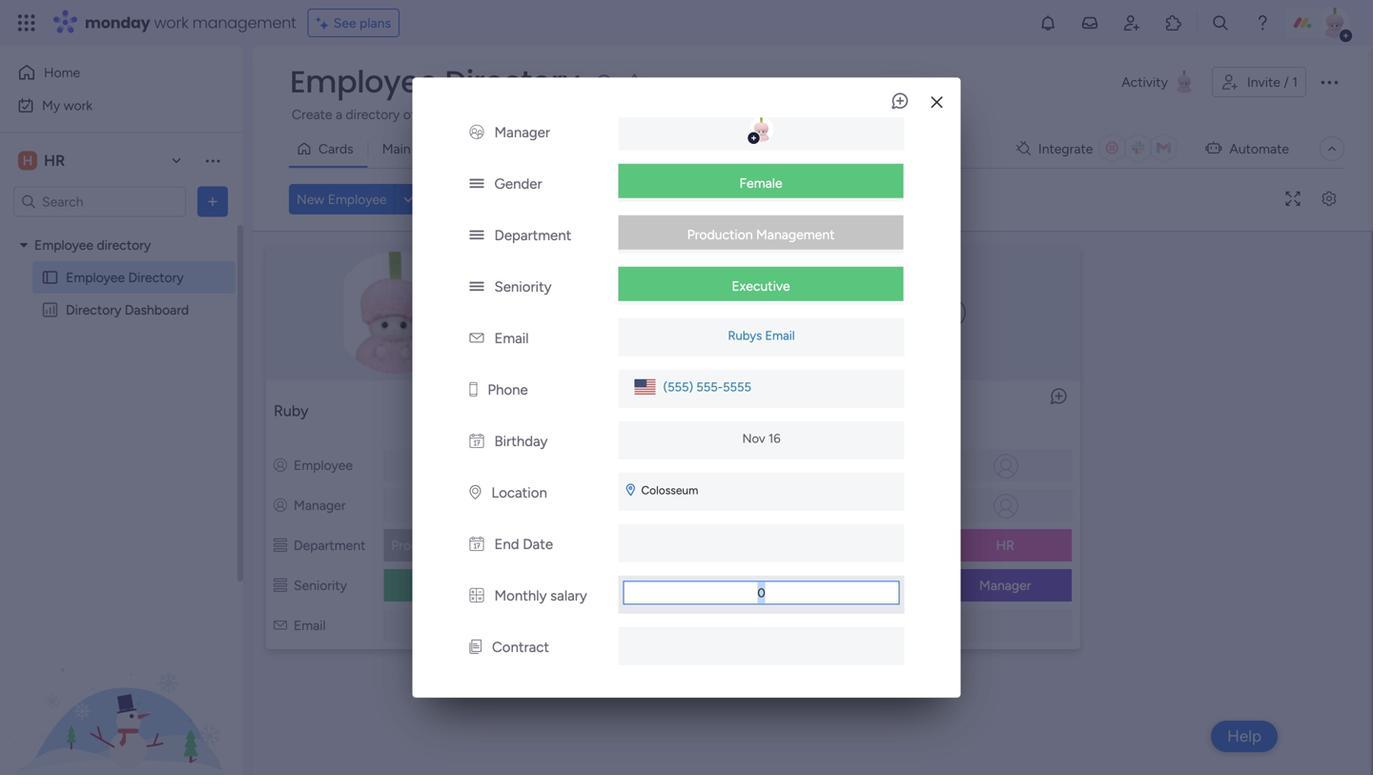 Task type: vqa. For each thing, say whether or not it's contained in the screenshot.
Owner FIELD corresponding to This month
no



Task type: locate. For each thing, give the bounding box(es) containing it.
dapulse person column image
[[274, 457, 287, 473], [274, 497, 287, 514], [829, 497, 843, 514]]

employee 1
[[551, 402, 629, 420]]

arrow down image
[[683, 188, 705, 211]]

1 vertical spatial rubys email
[[417, 619, 484, 634]]

ruby anderson image
[[1320, 8, 1350, 38]]

0 vertical spatial work
[[154, 12, 188, 33]]

v2 email column image for manager
[[274, 617, 287, 634]]

row group containing ruby
[[257, 236, 1367, 663]]

my work button
[[11, 90, 205, 121]]

rubys email inside row group
[[417, 619, 484, 634]]

555-
[[696, 379, 723, 395]]

employee directory
[[290, 61, 579, 103], [66, 269, 184, 286]]

executive inside row group
[[421, 577, 479, 594]]

1 horizontal spatial work
[[154, 12, 188, 33]]

1 horizontal spatial production management
[[687, 226, 835, 242]]

1 vertical spatial hr
[[996, 537, 1015, 554]]

dapulse person column image up v2 status outline icon
[[274, 497, 287, 514]]

production management for gender
[[687, 226, 835, 242]]

None field
[[623, 581, 900, 605]]

main table button
[[368, 134, 460, 164]]

v2 status outline image up v2 email column image
[[829, 577, 842, 594]]

see more link
[[868, 104, 928, 123]]

1 horizontal spatial the
[[1190, 106, 1209, 123]]

1 horizontal spatial executive
[[732, 278, 790, 294]]

row group
[[257, 236, 1367, 663]]

1 vertical spatial rubys email link
[[413, 619, 488, 634]]

dapulse numbers column image
[[470, 587, 484, 604]]

0 vertical spatial rubys email
[[728, 328, 795, 343]]

recruitment
[[780, 106, 851, 123]]

1 horizontal spatial directory
[[128, 269, 184, 286]]

employee directory up current
[[290, 61, 579, 103]]

hired
[[682, 106, 713, 123]]

0 horizontal spatial directory
[[66, 302, 121, 318]]

Search field
[[459, 186, 516, 213]]

0 vertical spatial executive
[[732, 278, 790, 294]]

employee directory
[[34, 237, 151, 253]]

activity button
[[1114, 67, 1204, 97]]

executive inside dialog
[[732, 278, 790, 294]]

production management for manager
[[391, 537, 539, 554]]

production management down sort
[[687, 226, 835, 242]]

2 vertical spatial directory
[[66, 302, 121, 318]]

rubys email link up 5555
[[724, 328, 799, 343]]

directory
[[346, 106, 400, 123], [97, 237, 151, 253]]

invite
[[1247, 74, 1281, 90]]

salary
[[550, 587, 587, 604]]

1 horizontal spatial card cover image image
[[557, 252, 790, 374]]

date
[[523, 536, 553, 553]]

1 vertical spatial work
[[64, 97, 93, 113]]

the right during
[[757, 106, 777, 123]]

0 horizontal spatial the
[[757, 106, 777, 123]]

0 vertical spatial 1
[[1292, 74, 1298, 90]]

0 vertical spatial directory
[[445, 61, 579, 103]]

can
[[904, 106, 926, 123]]

1 vertical spatial management
[[460, 537, 539, 554]]

work
[[154, 12, 188, 33], [64, 97, 93, 113]]

dapulse person column image for ruby
[[274, 497, 287, 514]]

1 horizontal spatial production
[[687, 226, 753, 242]]

list box containing employee directory
[[0, 225, 243, 584]]

production management
[[687, 226, 835, 242], [391, 537, 539, 554]]

production inside dialog
[[687, 226, 753, 242]]

1
[[1292, 74, 1298, 90], [623, 402, 629, 420]]

1 vertical spatial 1
[[623, 402, 629, 420]]

cards
[[318, 141, 353, 157]]

work for monday
[[154, 12, 188, 33]]

v2 email column image up v2 phone column image
[[470, 330, 484, 347]]

automatically
[[929, 106, 1009, 123]]

2 v2 status image from the top
[[470, 278, 484, 295]]

rubys email inside dialog
[[728, 328, 795, 343]]

list box
[[0, 225, 243, 584]]

0 vertical spatial management
[[756, 226, 835, 242]]

h
[[23, 153, 33, 169]]

production down sort popup button
[[687, 226, 753, 242]]

directory up past
[[445, 61, 579, 103]]

department
[[494, 227, 571, 244], [294, 537, 366, 554], [571, 537, 643, 554], [849, 537, 921, 554]]

0 vertical spatial rubys email link
[[724, 328, 799, 343]]

hr inside workspace selection element
[[44, 152, 65, 170]]

option
[[0, 228, 243, 232]]

see
[[333, 15, 356, 31], [870, 105, 892, 122]]

1 horizontal spatial rubys
[[728, 328, 762, 343]]

monthly salary
[[494, 587, 587, 604]]

seniority for employee 3
[[849, 577, 903, 594]]

0 vertical spatial rubys
[[728, 328, 762, 343]]

v2 status outline image right end
[[551, 537, 565, 554]]

main
[[382, 141, 411, 157]]

close image
[[931, 95, 943, 109]]

0 horizontal spatial hr
[[44, 152, 65, 170]]

v2 status outline image
[[551, 537, 565, 554], [274, 577, 287, 594], [551, 577, 565, 594], [829, 577, 842, 594]]

1 horizontal spatial see
[[870, 105, 892, 122]]

dashboard
[[125, 302, 189, 318]]

0 horizontal spatial 1
[[623, 402, 629, 420]]

work right monday
[[154, 12, 188, 33]]

management inside row group
[[460, 537, 539, 554]]

filter by person image
[[527, 190, 557, 209]]

production
[[687, 226, 753, 242], [391, 537, 457, 554]]

/
[[1284, 74, 1289, 90]]

executive for gender
[[732, 278, 790, 294]]

0 horizontal spatial employee directory
[[66, 269, 184, 286]]

new employee
[[297, 191, 387, 207]]

notifications image
[[1038, 13, 1058, 32]]

directory dashboard
[[66, 302, 189, 318]]

0 vertical spatial v2 email column image
[[470, 330, 484, 347]]

1 horizontal spatial rubys email link
[[724, 328, 799, 343]]

Employee Directory field
[[285, 61, 584, 103]]

2 horizontal spatial card cover image image
[[936, 298, 966, 328]]

rubys email link for gender
[[724, 328, 799, 343]]

directory right a
[[346, 106, 400, 123]]

work inside button
[[64, 97, 93, 113]]

1 vertical spatial directory
[[128, 269, 184, 286]]

v2 file column image
[[470, 639, 482, 656]]

card cover image image
[[279, 252, 512, 374], [557, 252, 790, 374], [936, 298, 966, 328]]

1 v2 status image from the top
[[470, 227, 484, 244]]

v2 email column image for gender
[[470, 330, 484, 347]]

0 horizontal spatial rubys email
[[417, 619, 484, 634]]

0 horizontal spatial rubys email link
[[413, 619, 488, 634]]

production left dapulse date column image
[[391, 537, 457, 554]]

directory down search in workspace field
[[97, 237, 151, 253]]

v2 status image for department
[[470, 227, 484, 244]]

directory
[[445, 61, 579, 103], [128, 269, 184, 286], [66, 302, 121, 318]]

v2 status image
[[470, 227, 484, 244], [470, 278, 484, 295]]

see inside "see more" 'link'
[[870, 105, 892, 122]]

see left plans
[[333, 15, 356, 31]]

see inside the see plans button
[[333, 15, 356, 31]]

email for dapulse person column image associated with employee 3
[[849, 617, 881, 634]]

using
[[1154, 106, 1186, 123]]

new employee button
[[289, 184, 394, 215]]

rubys email up 'v2 file column' icon
[[417, 619, 484, 634]]

rubys email link inside row group
[[413, 619, 488, 634]]

work right my
[[64, 97, 93, 113]]

dialog
[[412, 0, 961, 698]]

2 the from the left
[[1190, 106, 1209, 123]]

add to favorites image
[[625, 72, 644, 91]]

v2 location column image
[[470, 484, 481, 501]]

1 horizontal spatial v2 email column image
[[470, 330, 484, 347]]

v2 email column image
[[470, 330, 484, 347], [274, 617, 287, 634]]

1 horizontal spatial 1
[[1292, 74, 1298, 90]]

the right using
[[1190, 106, 1209, 123]]

0 horizontal spatial card cover image image
[[279, 252, 512, 374]]

1 vertical spatial production
[[391, 537, 457, 554]]

hr
[[44, 152, 65, 170], [996, 537, 1015, 554]]

activity
[[1122, 74, 1168, 90]]

16
[[768, 431, 781, 446]]

current
[[419, 106, 463, 123]]

0 vertical spatial v2 status image
[[470, 227, 484, 244]]

end
[[494, 536, 519, 553]]

1 vertical spatial production management
[[391, 537, 539, 554]]

executive for manager
[[421, 577, 479, 594]]

manager
[[494, 124, 550, 141], [294, 497, 346, 514], [571, 497, 623, 514], [849, 497, 901, 514], [979, 577, 1031, 594]]

seniority for ruby
[[294, 577, 347, 594]]

directory up dashboard
[[128, 269, 184, 286]]

dapulse integrations image
[[1016, 142, 1031, 156]]

executive down sort
[[732, 278, 790, 294]]

v2 email column image down v2 status outline icon
[[274, 617, 287, 634]]

0 vertical spatial production
[[687, 226, 753, 242]]

mid-
[[700, 577, 728, 594]]

0 horizontal spatial production
[[391, 537, 457, 554]]

workspace image
[[18, 150, 37, 171]]

help button
[[1211, 721, 1278, 752]]

table
[[414, 141, 445, 157]]

management down sort
[[756, 226, 835, 242]]

directory right public dashboard icon
[[66, 302, 121, 318]]

1 vertical spatial rubys
[[417, 619, 451, 634]]

to
[[1075, 106, 1088, 123]]

v2 status outline image for ruby
[[274, 577, 287, 594]]

management for manager
[[460, 537, 539, 554]]

email
[[765, 328, 795, 343], [494, 330, 529, 347], [294, 617, 326, 634], [849, 617, 881, 634], [454, 619, 484, 634]]

see plans
[[333, 15, 391, 31]]

rubys email link up 'v2 file column' icon
[[413, 619, 488, 634]]

Search in workspace field
[[40, 191, 159, 213]]

1 horizontal spatial hr
[[996, 537, 1015, 554]]

1 vertical spatial employee directory
[[66, 269, 184, 286]]

production inside row group
[[391, 537, 457, 554]]

0 horizontal spatial management
[[460, 537, 539, 554]]

plans
[[360, 15, 391, 31]]

rubys email link
[[724, 328, 799, 343], [413, 619, 488, 634]]

0 vertical spatial see
[[333, 15, 356, 31]]

executive
[[732, 278, 790, 294], [421, 577, 479, 594]]

0 horizontal spatial executive
[[421, 577, 479, 594]]

0 vertical spatial directory
[[346, 106, 400, 123]]

v2 multiple person column image
[[470, 124, 484, 141]]

see plans button
[[308, 9, 400, 37]]

v2 phone column image
[[470, 381, 477, 398]]

create
[[292, 106, 332, 123]]

employee directory up the directory dashboard
[[66, 269, 184, 286]]

the
[[757, 106, 777, 123], [1190, 106, 1209, 123]]

executive down dapulse date column image
[[421, 577, 479, 594]]

0 horizontal spatial work
[[64, 97, 93, 113]]

rubys email for gender
[[728, 328, 795, 343]]

0 horizontal spatial v2 email column image
[[274, 617, 287, 634]]

0 horizontal spatial rubys
[[417, 619, 451, 634]]

cards button
[[289, 134, 368, 164]]

rubys for manager
[[417, 619, 451, 634]]

v2 status outline image down v2 status outline icon
[[274, 577, 287, 594]]

filter
[[646, 191, 676, 207]]

1 vertical spatial executive
[[421, 577, 479, 594]]

1 horizontal spatial rubys email
[[728, 328, 795, 343]]

0 horizontal spatial directory
[[97, 237, 151, 253]]

see for see plans
[[333, 15, 356, 31]]

production management inside row group
[[391, 537, 539, 554]]

email for v2 status image
[[494, 330, 529, 347]]

more
[[896, 105, 927, 122]]

0 vertical spatial employee directory
[[290, 61, 579, 103]]

0 horizontal spatial see
[[333, 15, 356, 31]]

seniority
[[494, 278, 552, 295], [294, 577, 347, 594], [571, 577, 625, 594], [849, 577, 903, 594]]

v2 email column image
[[829, 617, 842, 634]]

dapulse date column image
[[470, 536, 484, 553]]

1 vertical spatial v2 status image
[[470, 278, 484, 295]]

see more
[[870, 105, 927, 122]]

a
[[336, 106, 342, 123]]

1 vertical spatial see
[[870, 105, 892, 122]]

dapulse person column image down ruby at left bottom
[[274, 457, 287, 473]]

management
[[756, 226, 835, 242], [460, 537, 539, 554]]

0 horizontal spatial production management
[[391, 537, 539, 554]]

1 vertical spatial v2 email column image
[[274, 617, 287, 634]]

sort button
[[711, 184, 779, 215]]

0 vertical spatial hr
[[44, 152, 65, 170]]

v2 status outline image right monthly
[[551, 577, 565, 594]]

1 horizontal spatial management
[[756, 226, 835, 242]]

production management up dapulse numbers column icon
[[391, 537, 539, 554]]

dapulse person column image down dapulse person column icon
[[829, 497, 843, 514]]

rubys email up 5555
[[728, 328, 795, 343]]

new
[[297, 191, 324, 207]]

0 vertical spatial production management
[[687, 226, 835, 242]]

management up monthly
[[460, 537, 539, 554]]

see left more
[[870, 105, 892, 122]]



Task type: describe. For each thing, give the bounding box(es) containing it.
1 vertical spatial directory
[[97, 237, 151, 253]]

v2 status image for seniority
[[470, 278, 484, 295]]

location
[[491, 484, 547, 501]]

dapulse person column image
[[829, 457, 843, 473]]

colosseum
[[641, 483, 698, 497]]

ruby
[[274, 402, 308, 420]]

open full screen image
[[1278, 192, 1308, 206]]

help image
[[1253, 13, 1272, 32]]

phone
[[488, 381, 528, 398]]

level
[[728, 577, 755, 594]]

monday
[[85, 12, 150, 33]]

3
[[900, 402, 909, 420]]

v2 status image
[[470, 175, 484, 192]]

nov
[[742, 431, 765, 446]]

and
[[466, 106, 488, 123]]

management
[[192, 12, 296, 33]]

production for manager
[[391, 537, 457, 554]]

board
[[1116, 106, 1151, 123]]

card cover image image for employee 1
[[557, 252, 790, 374]]

v2 status outline image
[[274, 537, 287, 554]]

lottie animation element
[[0, 583, 243, 775]]

email for dapulse person column image corresponding to ruby
[[294, 617, 326, 634]]

1 inside row group
[[623, 402, 629, 420]]

center.
[[1284, 106, 1326, 123]]

1 the from the left
[[757, 106, 777, 123]]

process
[[854, 106, 901, 123]]

(555)
[[663, 379, 693, 395]]

help
[[1227, 727, 1262, 746]]

of
[[403, 106, 416, 123]]

show board description image
[[593, 72, 616, 92]]

select product image
[[17, 13, 36, 32]]

filter button
[[615, 184, 705, 215]]

(555) 555-5555
[[663, 379, 751, 395]]

caret down image
[[20, 238, 28, 252]]

public dashboard image
[[41, 301, 59, 319]]

integrate
[[1038, 141, 1093, 157]]

automation
[[1213, 106, 1281, 123]]

production for gender
[[687, 226, 753, 242]]

contract
[[492, 639, 549, 656]]

1 horizontal spatial directory
[[346, 106, 400, 123]]

dialog containing manager
[[412, 0, 961, 698]]

none field inside dialog
[[623, 581, 900, 605]]

this
[[1091, 106, 1113, 123]]

employee inside button
[[328, 191, 387, 207]]

applicant
[[624, 106, 679, 123]]

settings image
[[1314, 192, 1345, 206]]

public board image
[[41, 268, 59, 287]]

moved
[[1031, 106, 1072, 123]]

1 horizontal spatial employee directory
[[290, 61, 579, 103]]

monday work management
[[85, 12, 296, 33]]

card cover image image for ruby
[[279, 252, 512, 374]]

seniority for employee 1
[[571, 577, 625, 594]]

search everything image
[[1211, 13, 1230, 32]]

see for see more
[[870, 105, 892, 122]]

be
[[1013, 106, 1028, 123]]

home button
[[11, 57, 205, 88]]

my work
[[42, 97, 93, 113]]

employee 3
[[829, 402, 909, 420]]

past
[[491, 106, 517, 123]]

main table
[[382, 141, 445, 157]]

1 inside button
[[1292, 74, 1298, 90]]

employees.
[[521, 106, 588, 123]]

gender
[[494, 175, 542, 192]]

mid-level
[[700, 577, 755, 594]]

angle down image
[[404, 192, 413, 206]]

management for gender
[[756, 226, 835, 242]]

invite / 1 button
[[1212, 67, 1306, 97]]

inbox image
[[1080, 13, 1099, 32]]

hr inside row group
[[996, 537, 1015, 554]]

5555
[[723, 379, 751, 395]]

collapse board header image
[[1325, 141, 1340, 156]]

home
[[44, 64, 80, 81]]

create a directory of current and past employees. each applicant hired during the recruitment process can automatically be moved to this board using the automation center.
[[292, 106, 1326, 123]]

rubys email link for manager
[[413, 619, 488, 634]]

birthday
[[494, 433, 548, 450]]

lottie animation image
[[0, 583, 243, 775]]

my
[[42, 97, 60, 113]]

dapulse person column image for employee 3
[[829, 497, 843, 514]]

female
[[740, 175, 782, 191]]

dapulse date column image
[[470, 433, 484, 450]]

monthly
[[494, 587, 547, 604]]

workspace selection element
[[18, 149, 68, 172]]

during
[[716, 106, 754, 123]]

sort
[[742, 191, 767, 207]]

invite / 1
[[1247, 74, 1298, 90]]

end date
[[494, 536, 553, 553]]

apps image
[[1164, 13, 1183, 32]]

rubys email for manager
[[417, 619, 484, 634]]

autopilot image
[[1206, 136, 1222, 160]]

rubys for gender
[[728, 328, 762, 343]]

(555) 555-5555 link
[[656, 375, 751, 399]]

work for my
[[64, 97, 93, 113]]

2 horizontal spatial directory
[[445, 61, 579, 103]]

automate
[[1230, 141, 1289, 157]]

v2 status outline image for employee 3
[[829, 577, 842, 594]]

invite members image
[[1122, 13, 1141, 32]]

v2 status outline image for employee 1
[[551, 577, 565, 594]]

each
[[591, 106, 621, 123]]

nov 16
[[742, 431, 781, 446]]



